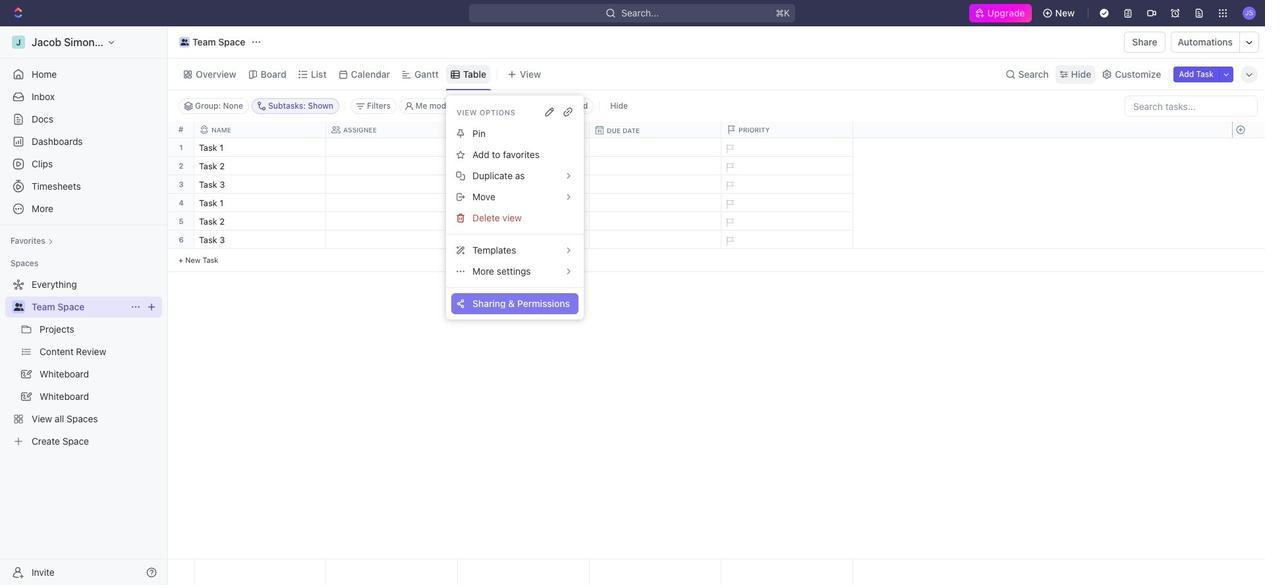 Task type: describe. For each thing, give the bounding box(es) containing it.
2 set priority element from the top
[[720, 158, 740, 177]]

6 set priority element from the top
[[720, 231, 740, 251]]

1 set priority element from the top
[[720, 139, 740, 159]]

user group image inside the sidebar navigation
[[14, 303, 23, 311]]

Search tasks... text field
[[1126, 96, 1258, 116]]

tree inside the sidebar navigation
[[5, 274, 162, 452]]



Task type: locate. For each thing, give the bounding box(es) containing it.
cell
[[326, 138, 458, 156], [458, 138, 590, 156], [590, 138, 722, 156], [326, 157, 458, 175], [458, 157, 590, 175], [590, 157, 722, 175], [326, 175, 458, 193], [458, 175, 590, 193], [590, 175, 722, 193], [326, 194, 458, 212], [458, 194, 590, 212], [590, 194, 722, 212], [326, 212, 458, 230], [458, 212, 590, 230], [590, 212, 722, 230], [326, 231, 458, 249], [458, 231, 590, 249], [590, 231, 722, 249]]

3 set priority element from the top
[[720, 176, 740, 196]]

set priority image for first set priority element from the top
[[720, 139, 740, 159]]

row group
[[168, 138, 194, 272], [194, 138, 854, 272], [1233, 138, 1266, 272], [1233, 560, 1266, 585]]

press space to select this row. row
[[168, 138, 194, 157], [194, 138, 854, 159], [168, 157, 194, 175], [194, 157, 854, 177], [168, 175, 194, 194], [194, 175, 854, 196], [168, 194, 194, 212], [194, 194, 854, 214], [168, 212, 194, 231], [194, 212, 854, 233], [168, 231, 194, 249], [194, 231, 854, 251], [194, 560, 854, 585]]

1 horizontal spatial user group image
[[180, 39, 189, 45]]

set priority image for 3rd set priority element from the top
[[720, 176, 740, 196]]

tree
[[5, 274, 162, 452]]

1 set priority image from the top
[[720, 176, 740, 196]]

set priority image for third set priority element from the bottom
[[720, 194, 740, 214]]

set priority image
[[720, 139, 740, 159], [720, 158, 740, 177], [720, 231, 740, 251]]

set priority image for 2nd set priority element from the bottom of the page
[[720, 213, 740, 233]]

2 set priority image from the top
[[720, 194, 740, 214]]

4 set priority element from the top
[[720, 194, 740, 214]]

grid
[[168, 122, 1266, 585]]

sidebar navigation
[[0, 26, 168, 585]]

user group image
[[180, 39, 189, 45], [14, 303, 23, 311]]

row
[[194, 122, 854, 138]]

set priority element
[[720, 139, 740, 159], [720, 158, 740, 177], [720, 176, 740, 196], [720, 194, 740, 214], [720, 213, 740, 233], [720, 231, 740, 251]]

0 vertical spatial user group image
[[180, 39, 189, 45]]

3 set priority image from the top
[[720, 213, 740, 233]]

5 set priority element from the top
[[720, 213, 740, 233]]

set priority image for second set priority element from the top of the page
[[720, 158, 740, 177]]

set priority image for 6th set priority element from the top
[[720, 231, 740, 251]]

set priority image
[[720, 176, 740, 196], [720, 194, 740, 214], [720, 213, 740, 233]]

1 vertical spatial user group image
[[14, 303, 23, 311]]

1 set priority image from the top
[[720, 139, 740, 159]]

0 horizontal spatial user group image
[[14, 303, 23, 311]]

2 set priority image from the top
[[720, 158, 740, 177]]

3 set priority image from the top
[[720, 231, 740, 251]]



Task type: vqa. For each thing, say whether or not it's contained in the screenshot.
the Add for Add a Custom Field
no



